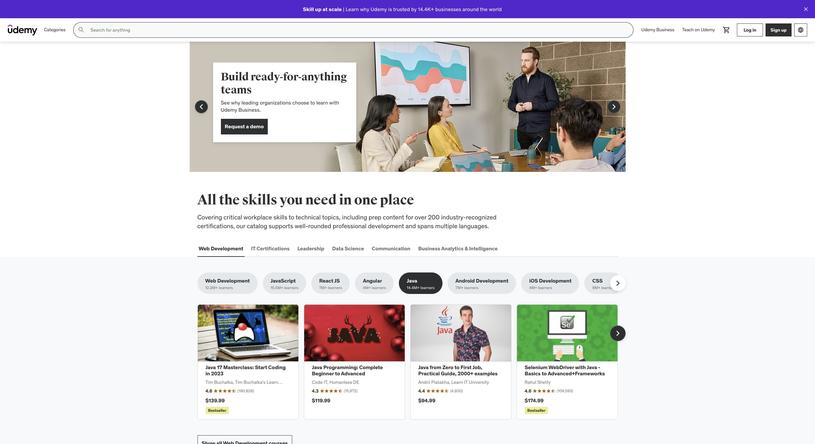Task type: describe. For each thing, give the bounding box(es) containing it.
react js 7m+ learners
[[319, 278, 342, 290]]

4m+ inside angular 4m+ learners
[[363, 285, 371, 290]]

communication
[[372, 245, 411, 252]]

learners inside css 9m+ learners
[[602, 285, 616, 290]]

15.5m+
[[271, 285, 284, 290]]

&
[[465, 245, 468, 252]]

submit search image
[[78, 26, 85, 34]]

for
[[406, 213, 414, 221]]

covering critical workplace skills to technical topics, including prep content for over 200 industry-recognized certifications, our catalog supports well-rounded professional development and spans multiple languages.
[[198, 213, 497, 230]]

java from zero to first job, practical guide, 2000+ examples link
[[419, 364, 498, 377]]

up for skill
[[315, 6, 322, 12]]

teams
[[221, 83, 252, 97]]

communication button
[[371, 241, 412, 256]]

Search for anything text field
[[89, 24, 626, 35]]

data
[[332, 245, 344, 252]]

advanced+frameworks
[[548, 370, 605, 377]]

sign
[[771, 27, 781, 33]]

choose a language image
[[798, 27, 805, 33]]

javascript 15.5m+ learners
[[271, 278, 299, 290]]

it certifications button
[[250, 241, 291, 256]]

from
[[430, 364, 442, 371]]

to inside selenium webdriver with java - basics to advanced+frameworks
[[542, 370, 547, 377]]

learners inside angular 4m+ learners
[[372, 285, 386, 290]]

css 9m+ learners
[[593, 278, 616, 290]]

skill up at scale | learn why udemy is trusted by 14.4k+ businesses around the world
[[303, 6, 502, 12]]

java for java from zero to first job, practical guide, 2000+ examples
[[419, 364, 429, 371]]

react
[[319, 278, 334, 284]]

to inside covering critical workplace skills to technical topics, including prep content for over 200 industry-recognized certifications, our catalog supports well-rounded professional development and spans multiple languages.
[[289, 213, 295, 221]]

ios development 4m+ learners
[[530, 278, 572, 290]]

previous image
[[196, 102, 207, 112]]

build
[[221, 70, 249, 84]]

ios
[[530, 278, 538, 284]]

up for sign
[[782, 27, 787, 33]]

examples
[[475, 370, 498, 377]]

log in link
[[738, 23, 764, 36]]

world
[[489, 6, 502, 12]]

java for java 14.4m+ learners
[[407, 278, 418, 284]]

with inside build ready-for-anything teams see why leading organizations choose to learn with udemy business.
[[330, 99, 339, 106]]

200
[[428, 213, 440, 221]]

around
[[463, 6, 479, 12]]

masterclass:
[[223, 364, 254, 371]]

leading
[[242, 99, 259, 106]]

covering
[[198, 213, 222, 221]]

one
[[354, 192, 378, 208]]

web development button
[[198, 241, 245, 256]]

teach
[[683, 27, 694, 33]]

web development 12.2m+ learners
[[205, 278, 250, 290]]

4m+ inside ios development 4m+ learners
[[530, 285, 538, 290]]

17
[[217, 364, 222, 371]]

7m+ for android development
[[456, 285, 464, 290]]

programming:
[[324, 364, 358, 371]]

js
[[334, 278, 340, 284]]

web development
[[199, 245, 243, 252]]

learners inside react js 7m+ learners
[[328, 285, 342, 290]]

industry-
[[441, 213, 466, 221]]

skill
[[303, 6, 314, 12]]

log in
[[744, 27, 757, 33]]

learners inside android development 7m+ learners
[[465, 285, 479, 290]]

professional
[[333, 222, 367, 230]]

zero
[[443, 364, 454, 371]]

data science button
[[331, 241, 366, 256]]

teach on udemy
[[683, 27, 716, 33]]

udemy business
[[642, 27, 675, 33]]

workplace
[[244, 213, 272, 221]]

basics
[[525, 370, 541, 377]]

development
[[368, 222, 404, 230]]

supports
[[269, 222, 293, 230]]

learn
[[346, 6, 359, 12]]

guide,
[[441, 370, 457, 377]]

including
[[342, 213, 368, 221]]

learn
[[317, 99, 328, 106]]

java 17 masterclass: start coding in 2023 link
[[206, 364, 286, 377]]

0 vertical spatial business
[[657, 27, 675, 33]]

request a demo link
[[221, 119, 268, 134]]

choose
[[293, 99, 309, 106]]

learners inside javascript 15.5m+ learners
[[284, 285, 299, 290]]

with inside selenium webdriver with java - basics to advanced+frameworks
[[576, 364, 586, 371]]

0 vertical spatial in
[[753, 27, 757, 33]]

skills inside covering critical workplace skills to technical topics, including prep content for over 200 industry-recognized certifications, our catalog supports well-rounded professional development and spans multiple languages.
[[274, 213, 288, 221]]

it
[[251, 245, 256, 252]]

udemy business link
[[638, 22, 679, 38]]

start
[[255, 364, 267, 371]]

anything
[[302, 70, 347, 84]]

by
[[412, 6, 417, 12]]

0 vertical spatial next image
[[609, 102, 620, 112]]

intelligence
[[469, 245, 498, 252]]

request
[[225, 123, 245, 130]]

java for java programming: complete beginner to advanced
[[312, 364, 323, 371]]

spans
[[418, 222, 434, 230]]

leadership button
[[296, 241, 326, 256]]

java inside selenium webdriver with java - basics to advanced+frameworks
[[587, 364, 598, 371]]

businesses
[[436, 6, 462, 12]]

topic filters element
[[198, 273, 626, 294]]

java for java 17 masterclass: start coding in 2023
[[206, 364, 216, 371]]

job,
[[473, 364, 483, 371]]

prep
[[369, 213, 382, 221]]

leadership
[[298, 245, 325, 252]]

carousel element containing build ready-for-anything teams
[[190, 42, 626, 172]]

and
[[406, 222, 416, 230]]

business analytics & intelligence button
[[417, 241, 499, 256]]



Task type: vqa. For each thing, say whether or not it's contained in the screenshot.
the top Recently
no



Task type: locate. For each thing, give the bounding box(es) containing it.
place
[[380, 192, 414, 208]]

1 horizontal spatial business
[[657, 27, 675, 33]]

in up including
[[339, 192, 352, 208]]

development inside android development 7m+ learners
[[476, 278, 509, 284]]

6 learners from the left
[[465, 285, 479, 290]]

development up 12.2m+
[[217, 278, 250, 284]]

topics,
[[322, 213, 341, 221]]

java programming: complete beginner to advanced link
[[312, 364, 383, 377]]

java 14.4m+ learners
[[407, 278, 435, 290]]

why for |
[[360, 6, 370, 12]]

7m+ down react
[[319, 285, 327, 290]]

next image for topic filters element
[[613, 278, 624, 289]]

7m+ inside android development 7m+ learners
[[456, 285, 464, 290]]

development
[[211, 245, 243, 252], [217, 278, 250, 284], [476, 278, 509, 284], [540, 278, 572, 284]]

next image for "carousel" element containing java 17 masterclass: start coding in 2023
[[613, 328, 624, 339]]

to left first
[[455, 364, 460, 371]]

learners inside web development 12.2m+ learners
[[219, 285, 233, 290]]

1 horizontal spatial up
[[782, 27, 787, 33]]

business down spans
[[419, 245, 441, 252]]

to left the learn
[[311, 99, 315, 106]]

a
[[246, 123, 249, 130]]

1 vertical spatial why
[[231, 99, 240, 106]]

learners inside java 14.4m+ learners
[[421, 285, 435, 290]]

2 vertical spatial in
[[206, 370, 210, 377]]

4m+
[[363, 285, 371, 290], [530, 285, 538, 290]]

our
[[237, 222, 246, 230]]

2000+
[[458, 370, 474, 377]]

4m+ down the angular
[[363, 285, 371, 290]]

java programming: complete beginner to advanced
[[312, 364, 383, 377]]

languages.
[[459, 222, 489, 230]]

development for ios development 4m+ learners
[[540, 278, 572, 284]]

development for web development
[[211, 245, 243, 252]]

0 horizontal spatial 7m+
[[319, 285, 327, 290]]

to right the basics
[[542, 370, 547, 377]]

4m+ down ios
[[530, 285, 538, 290]]

java left -
[[587, 364, 598, 371]]

2 vertical spatial next image
[[613, 328, 624, 339]]

carousel element containing java 17 masterclass: start coding in 2023
[[198, 305, 626, 420]]

1 horizontal spatial with
[[576, 364, 586, 371]]

5 learners from the left
[[421, 285, 435, 290]]

rounded
[[308, 222, 332, 230]]

1 vertical spatial the
[[219, 192, 240, 208]]

to inside java from zero to first job, practical guide, 2000+ examples
[[455, 364, 460, 371]]

content
[[383, 213, 405, 221]]

2 learners from the left
[[284, 285, 299, 290]]

to inside build ready-for-anything teams see why leading organizations choose to learn with udemy business.
[[311, 99, 315, 106]]

selenium webdriver with java - basics to advanced+frameworks
[[525, 364, 605, 377]]

css
[[593, 278, 603, 284]]

web down "certifications,"
[[199, 245, 210, 252]]

java left programming:
[[312, 364, 323, 371]]

up left at
[[315, 6, 322, 12]]

with right the learn
[[330, 99, 339, 106]]

why right see
[[231, 99, 240, 106]]

java left 17
[[206, 364, 216, 371]]

build ready-for-anything teams see why leading organizations choose to learn with udemy business.
[[221, 70, 347, 113]]

is
[[389, 6, 392, 12]]

practical
[[419, 370, 440, 377]]

javascript
[[271, 278, 296, 284]]

14.4k+
[[418, 6, 434, 12]]

java inside java 17 masterclass: start coding in 2023
[[206, 364, 216, 371]]

skills up supports
[[274, 213, 288, 221]]

the up critical
[[219, 192, 240, 208]]

you
[[280, 192, 303, 208]]

carousel element
[[190, 42, 626, 172], [198, 305, 626, 420]]

business
[[657, 27, 675, 33], [419, 245, 441, 252]]

1 horizontal spatial in
[[339, 192, 352, 208]]

1 7m+ from the left
[[319, 285, 327, 290]]

scale
[[329, 6, 342, 12]]

java up 14.4m+
[[407, 278, 418, 284]]

data science
[[332, 245, 364, 252]]

development inside button
[[211, 245, 243, 252]]

log
[[744, 27, 752, 33]]

next image
[[609, 102, 620, 112], [613, 278, 624, 289], [613, 328, 624, 339]]

1 vertical spatial carousel element
[[198, 305, 626, 420]]

web inside button
[[199, 245, 210, 252]]

android
[[456, 278, 475, 284]]

0 vertical spatial up
[[315, 6, 322, 12]]

development inside ios development 4m+ learners
[[540, 278, 572, 284]]

certifications,
[[198, 222, 235, 230]]

with
[[330, 99, 339, 106], [576, 364, 586, 371]]

skills
[[242, 192, 277, 208], [274, 213, 288, 221]]

3 learners from the left
[[328, 285, 342, 290]]

7m+ down android
[[456, 285, 464, 290]]

in right log
[[753, 27, 757, 33]]

8 learners from the left
[[602, 285, 616, 290]]

the left the world
[[480, 6, 488, 12]]

udemy inside build ready-for-anything teams see why leading organizations choose to learn with udemy business.
[[221, 107, 237, 113]]

java inside java from zero to first job, practical guide, 2000+ examples
[[419, 364, 429, 371]]

udemy
[[371, 6, 387, 12], [642, 27, 656, 33], [701, 27, 716, 33], [221, 107, 237, 113]]

science
[[345, 245, 364, 252]]

recognized
[[466, 213, 497, 221]]

1 vertical spatial in
[[339, 192, 352, 208]]

2 4m+ from the left
[[530, 285, 538, 290]]

why for teams
[[231, 99, 240, 106]]

7m+
[[319, 285, 327, 290], [456, 285, 464, 290]]

java inside java 14.4m+ learners
[[407, 278, 418, 284]]

business analytics & intelligence
[[419, 245, 498, 252]]

business inside button
[[419, 245, 441, 252]]

1 horizontal spatial 4m+
[[530, 285, 538, 290]]

1 vertical spatial web
[[205, 278, 216, 284]]

0 horizontal spatial why
[[231, 99, 240, 106]]

why inside build ready-for-anything teams see why leading organizations choose to learn with udemy business.
[[231, 99, 240, 106]]

on
[[695, 27, 700, 33]]

in left "2023"
[[206, 370, 210, 377]]

why
[[360, 6, 370, 12], [231, 99, 240, 106]]

2 7m+ from the left
[[456, 285, 464, 290]]

all the skills you need in one place
[[198, 192, 414, 208]]

at
[[323, 6, 328, 12]]

next image inside topic filters element
[[613, 278, 624, 289]]

9m+
[[593, 285, 601, 290]]

to right beginner
[[335, 370, 340, 377]]

business left teach
[[657, 27, 675, 33]]

in for java 17 masterclass: start coding in 2023
[[206, 370, 210, 377]]

4 learners from the left
[[372, 285, 386, 290]]

web up 12.2m+
[[205, 278, 216, 284]]

beginner
[[312, 370, 334, 377]]

1 horizontal spatial why
[[360, 6, 370, 12]]

sign up link
[[766, 23, 792, 36]]

-
[[599, 364, 601, 371]]

development for web development 12.2m+ learners
[[217, 278, 250, 284]]

coding
[[268, 364, 286, 371]]

close image
[[803, 6, 810, 12]]

7m+ inside react js 7m+ learners
[[319, 285, 327, 290]]

categories button
[[40, 22, 69, 38]]

teach on udemy link
[[679, 22, 719, 38]]

development right ios
[[540, 278, 572, 284]]

see
[[221, 99, 230, 106]]

web inside web development 12.2m+ learners
[[205, 278, 216, 284]]

well-
[[295, 222, 308, 230]]

7m+ for react js
[[319, 285, 327, 290]]

development for android development 7m+ learners
[[476, 278, 509, 284]]

0 vertical spatial with
[[330, 99, 339, 106]]

shopping cart with 0 items image
[[723, 26, 731, 34]]

catalog
[[247, 222, 267, 230]]

in for all the skills you need in one place
[[339, 192, 352, 208]]

1 vertical spatial skills
[[274, 213, 288, 221]]

1 horizontal spatial the
[[480, 6, 488, 12]]

all
[[198, 192, 217, 208]]

2 horizontal spatial in
[[753, 27, 757, 33]]

learners inside ios development 4m+ learners
[[539, 285, 553, 290]]

7 learners from the left
[[539, 285, 553, 290]]

to inside java programming: complete beginner to advanced
[[335, 370, 340, 377]]

trusted
[[393, 6, 410, 12]]

0 vertical spatial why
[[360, 6, 370, 12]]

0 vertical spatial carousel element
[[190, 42, 626, 172]]

0 vertical spatial the
[[480, 6, 488, 12]]

2023
[[211, 370, 224, 377]]

the
[[480, 6, 488, 12], [219, 192, 240, 208]]

0 horizontal spatial the
[[219, 192, 240, 208]]

0 horizontal spatial in
[[206, 370, 210, 377]]

request a demo
[[225, 123, 264, 130]]

analytics
[[442, 245, 464, 252]]

web for web development 12.2m+ learners
[[205, 278, 216, 284]]

1 vertical spatial business
[[419, 245, 441, 252]]

first
[[461, 364, 472, 371]]

multiple
[[436, 222, 458, 230]]

java left from
[[419, 364, 429, 371]]

up right sign
[[782, 27, 787, 33]]

udemy image
[[8, 24, 37, 35]]

development down "certifications,"
[[211, 245, 243, 252]]

0 horizontal spatial business
[[419, 245, 441, 252]]

java 17 masterclass: start coding in 2023
[[206, 364, 286, 377]]

0 vertical spatial skills
[[242, 192, 277, 208]]

1 vertical spatial next image
[[613, 278, 624, 289]]

why right "learn" at the left of page
[[360, 6, 370, 12]]

1 vertical spatial up
[[782, 27, 787, 33]]

1 horizontal spatial 7m+
[[456, 285, 464, 290]]

0 horizontal spatial 4m+
[[363, 285, 371, 290]]

development inside web development 12.2m+ learners
[[217, 278, 250, 284]]

technical
[[296, 213, 321, 221]]

1 vertical spatial with
[[576, 364, 586, 371]]

0 horizontal spatial up
[[315, 6, 322, 12]]

1 4m+ from the left
[[363, 285, 371, 290]]

to
[[311, 99, 315, 106], [289, 213, 295, 221], [455, 364, 460, 371], [335, 370, 340, 377], [542, 370, 547, 377]]

0 vertical spatial web
[[199, 245, 210, 252]]

java inside java programming: complete beginner to advanced
[[312, 364, 323, 371]]

need
[[306, 192, 337, 208]]

0 horizontal spatial with
[[330, 99, 339, 106]]

over
[[415, 213, 427, 221]]

in inside java 17 masterclass: start coding in 2023
[[206, 370, 210, 377]]

web for web development
[[199, 245, 210, 252]]

java
[[407, 278, 418, 284], [206, 364, 216, 371], [312, 364, 323, 371], [419, 364, 429, 371], [587, 364, 598, 371]]

web
[[199, 245, 210, 252], [205, 278, 216, 284]]

development right android
[[476, 278, 509, 284]]

business.
[[239, 107, 261, 113]]

to up supports
[[289, 213, 295, 221]]

in
[[753, 27, 757, 33], [339, 192, 352, 208], [206, 370, 210, 377]]

1 learners from the left
[[219, 285, 233, 290]]

angular 4m+ learners
[[363, 278, 386, 290]]

with left -
[[576, 364, 586, 371]]

skills up workplace
[[242, 192, 277, 208]]

advanced
[[341, 370, 365, 377]]

organizations
[[260, 99, 291, 106]]

|
[[343, 6, 345, 12]]



